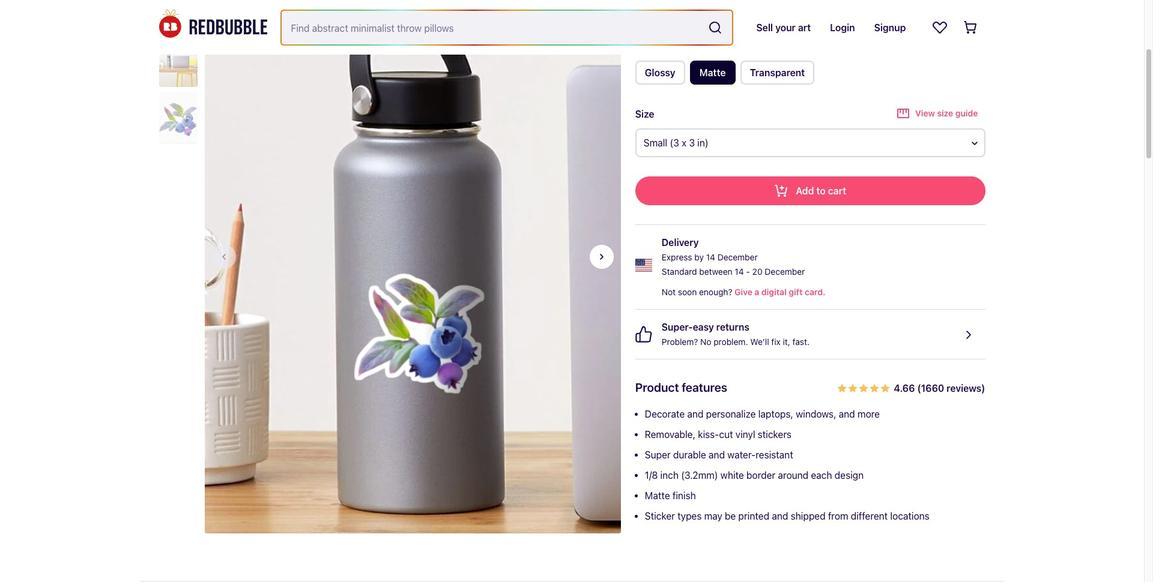 Task type: describe. For each thing, give the bounding box(es) containing it.
in)
[[698, 138, 709, 148]]

cut
[[720, 430, 734, 441]]

decorate and personalize laptops, windows, and more
[[645, 409, 880, 420]]

enough?
[[700, 287, 733, 297]]

from
[[829, 511, 849, 522]]

image 1 of 3 group
[[205, 0, 621, 539]]

border
[[747, 471, 776, 481]]

and down removable, kiss-cut vinyl stickers
[[709, 450, 725, 461]]

you
[[688, 8, 704, 19]]

be
[[725, 511, 736, 522]]

1/8 inch (3.2mm) white border around each design
[[645, 471, 864, 481]]

matte finish
[[645, 491, 696, 502]]

finish
[[673, 491, 696, 502]]

around
[[779, 471, 809, 481]]

water-
[[728, 450, 756, 461]]

a
[[755, 287, 760, 297]]

fix
[[772, 337, 781, 347]]

fast.
[[793, 337, 810, 347]]

finish
[[636, 43, 663, 53]]

easy
[[693, 322, 714, 333]]

removable, kiss-cut vinyl stickers
[[645, 430, 792, 441]]

kiss-
[[698, 430, 720, 441]]

white
[[721, 471, 744, 481]]

10+
[[725, 8, 741, 19]]

super-
[[662, 322, 693, 333]]

may
[[705, 511, 723, 522]]

no
[[701, 337, 712, 347]]

not
[[662, 287, 676, 297]]

$1.68 when you buy 10+
[[636, 8, 741, 19]]

3
[[690, 138, 695, 148]]

finish option group
[[636, 61, 986, 90]]

laptops,
[[759, 409, 794, 420]]

removable,
[[645, 430, 696, 441]]

problem?
[[662, 337, 699, 347]]

(3
[[670, 138, 680, 148]]

decorate
[[645, 409, 685, 420]]

digital
[[762, 287, 787, 297]]

problem.
[[714, 337, 749, 347]]

printed
[[739, 511, 770, 522]]

product
[[636, 381, 679, 395]]

design
[[835, 471, 864, 481]]



Task type: vqa. For each thing, say whether or not it's contained in the screenshot.
Abstract
no



Task type: locate. For each thing, give the bounding box(es) containing it.
product features
[[636, 381, 728, 395]]

we'll
[[751, 337, 770, 347]]

0 vertical spatial december
[[718, 252, 758, 263]]

None radio
[[636, 61, 686, 85], [690, 61, 736, 85], [741, 61, 815, 85], [636, 61, 686, 85], [690, 61, 736, 85], [741, 61, 815, 85]]

size
[[636, 108, 655, 119]]

by
[[695, 252, 704, 263]]

different
[[851, 511, 888, 522]]

shipped
[[791, 511, 826, 522]]

super durable and water-resistant
[[645, 450, 794, 461]]

small
[[644, 138, 668, 148]]

and left more
[[839, 409, 856, 420]]

it,
[[783, 337, 791, 347]]

types
[[678, 511, 702, 522]]

14 left the -
[[735, 267, 744, 277]]

each
[[812, 471, 833, 481]]

small (3 x 3 in) button
[[636, 129, 986, 157]]

1 horizontal spatial 14
[[735, 267, 744, 277]]

locations
[[891, 511, 930, 522]]

20
[[753, 267, 763, 277]]

0 vertical spatial 14
[[707, 252, 716, 263]]

and up kiss-
[[688, 409, 704, 420]]

vinyl
[[736, 430, 756, 441]]

None field
[[282, 11, 733, 44]]

$1.68
[[636, 8, 660, 19]]

returns
[[717, 322, 750, 333]]

super-easy returns problem? no problem. we'll fix it, fast.
[[662, 322, 810, 347]]

x
[[682, 138, 687, 148]]

personalize
[[707, 409, 756, 420]]

soon
[[678, 287, 697, 297]]

standard
[[662, 267, 697, 277]]

december
[[718, 252, 758, 263], [765, 267, 806, 277]]

more
[[858, 409, 880, 420]]

december up give a digital gift card. link at right
[[765, 267, 806, 277]]

super
[[645, 450, 671, 461]]

give a digital gift card. link
[[733, 285, 826, 300]]

1 vertical spatial december
[[765, 267, 806, 277]]

reviews)
[[947, 383, 986, 394]]

4.66 (1660 reviews)
[[895, 383, 986, 394]]

14 right the by at the right top of page
[[707, 252, 716, 263]]

when
[[662, 8, 686, 19]]

stickers
[[758, 430, 792, 441]]

resistant
[[756, 450, 794, 461]]

0 horizontal spatial 14
[[707, 252, 716, 263]]

durable
[[674, 450, 707, 461]]

sticker types may be printed and shipped from different locations
[[645, 511, 930, 522]]

and
[[688, 409, 704, 420], [839, 409, 856, 420], [709, 450, 725, 461], [772, 511, 789, 522]]

matte
[[645, 491, 670, 502]]

features
[[682, 381, 728, 395]]

windows,
[[796, 409, 837, 420]]

buy
[[707, 8, 723, 19]]

between
[[700, 267, 733, 277]]

(3.2mm)
[[682, 471, 719, 481]]

delivery
[[662, 237, 699, 248]]

delivery express by 14 december standard between 14 - 20 december
[[662, 237, 806, 277]]

give
[[735, 287, 753, 297]]

december up the -
[[718, 252, 758, 263]]

Search term search field
[[282, 11, 704, 44]]

14
[[707, 252, 716, 263], [735, 267, 744, 277]]

1 horizontal spatial december
[[765, 267, 806, 277]]

-
[[747, 267, 751, 277]]

sticker
[[645, 511, 676, 522]]

4.66 (1660 reviews) link
[[838, 379, 986, 397]]

0 horizontal spatial december
[[718, 252, 758, 263]]

inch
[[661, 471, 679, 481]]

1/8
[[645, 471, 658, 481]]

and right printed
[[772, 511, 789, 522]]

flag of us image
[[636, 257, 653, 274]]

express
[[662, 252, 693, 263]]

not soon enough? give a digital gift card.
[[662, 287, 826, 297]]

small (3 x 3 in)
[[644, 138, 709, 148]]

4.66
[[895, 383, 916, 394]]

(1660
[[918, 383, 945, 394]]

card.
[[805, 287, 826, 297]]

gift
[[789, 287, 803, 297]]

1 vertical spatial 14
[[735, 267, 744, 277]]



